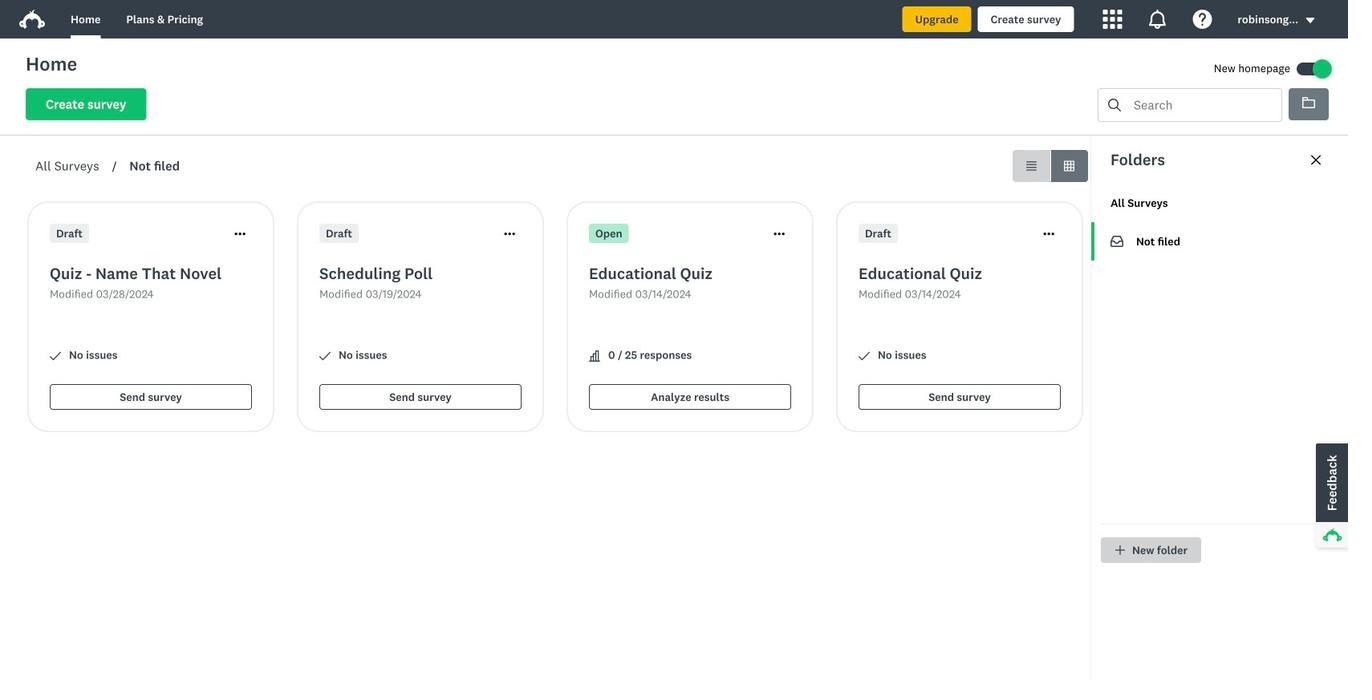 Task type: describe. For each thing, give the bounding box(es) containing it.
search image
[[1109, 99, 1122, 112]]

Search text field
[[1122, 89, 1282, 121]]

2 no issues image from the left
[[859, 351, 870, 362]]

help icon image
[[1193, 10, 1213, 29]]

2 brand logo image from the top
[[19, 10, 45, 29]]

not filed image
[[1111, 236, 1124, 247]]

no issues image
[[320, 351, 331, 362]]

1 no issues image from the left
[[50, 351, 61, 362]]

folders image
[[1303, 97, 1316, 108]]

1 brand logo image from the top
[[19, 6, 45, 32]]



Task type: locate. For each thing, give the bounding box(es) containing it.
brand logo image
[[19, 6, 45, 32], [19, 10, 45, 29]]

group
[[1013, 150, 1089, 182]]

folders image
[[1303, 96, 1316, 109]]

no issues image
[[50, 351, 61, 362], [859, 351, 870, 362]]

not filed image
[[1111, 235, 1124, 248]]

new folder image
[[1115, 545, 1126, 556], [1116, 546, 1126, 556]]

0 horizontal spatial no issues image
[[50, 351, 61, 362]]

products icon image
[[1103, 10, 1123, 29], [1103, 10, 1123, 29]]

1 horizontal spatial no issues image
[[859, 351, 870, 362]]

dropdown arrow icon image
[[1305, 15, 1317, 26], [1307, 18, 1315, 23]]

search image
[[1109, 99, 1122, 112]]

dialog
[[1091, 136, 1349, 681]]

response count image
[[589, 351, 601, 362], [589, 351, 601, 362]]

notification center icon image
[[1148, 10, 1168, 29]]



Task type: vqa. For each thing, say whether or not it's contained in the screenshot.
THE NOTIFICATION CENTER ICON
yes



